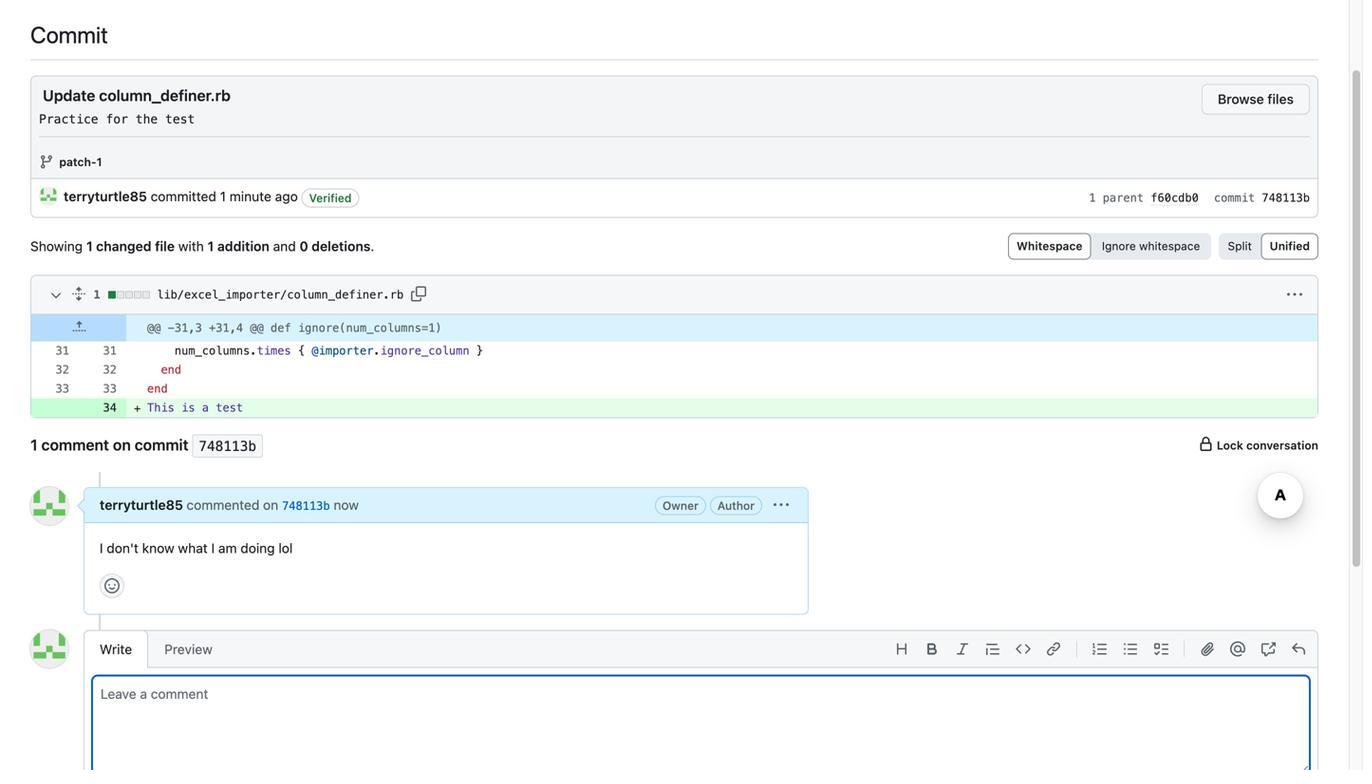 Task type: describe. For each thing, give the bounding box(es) containing it.
terryturtle85 link for terryturtle85 committed 1 minute ago
[[64, 189, 147, 204]]

comment
[[41, 436, 109, 454]]

showing 1 changed file with 1 addition and 0 deletions .
[[30, 238, 374, 254]]

quote image
[[986, 641, 1001, 656]]

ignore whitespace button
[[1094, 236, 1208, 257]]

don't
[[107, 540, 139, 556]]

expand all image
[[71, 286, 87, 302]]

terryturtle85 for terryturtle85 commented on 748113b now
[[100, 497, 183, 512]]

italic image
[[955, 641, 970, 656]]

748113b link
[[282, 499, 330, 512]]

lock image
[[1199, 437, 1214, 452]]

748113b inside 1 comment     on commit 748113b
[[199, 438, 256, 454]]

parent
[[1103, 191, 1144, 205]]

1 left "parent"
[[1089, 191, 1096, 205]]

a
[[202, 401, 209, 415]]

show options image
[[774, 497, 789, 512]]

add or remove reactions image
[[104, 578, 120, 593]]

1 horizontal spatial test
[[216, 401, 243, 415]]

patch-
[[59, 155, 96, 169]]

1 right showing
[[86, 238, 93, 254]]

list unordered image
[[1123, 641, 1138, 656]]

. down the ignore(num_columns=1)
[[374, 344, 380, 358]]

update column_definer.rb practice for the test
[[39, 86, 231, 126]]

update
[[43, 86, 95, 104]]

1 i from the left
[[100, 540, 103, 556]]

commit 748113b
[[1214, 191, 1310, 205]]

0 vertical spatial end
[[161, 363, 181, 377]]

addition
[[217, 238, 270, 254]]

am
[[218, 540, 237, 556]]

31,3
[[175, 322, 202, 335]]

cross reference image
[[1261, 641, 1276, 656]]

reply image
[[1291, 641, 1306, 656]]

whitespace button
[[1011, 236, 1089, 257]]

terryturtle85 for terryturtle85 committed 1 minute ago
[[64, 189, 147, 204]]

748113b inside "terryturtle85 commented on 748113b now"
[[282, 499, 330, 512]]

this is a test
[[147, 401, 243, 415]]

ignore(num_columns=1)
[[298, 322, 442, 335]]

1 down practice
[[96, 155, 102, 169]]

ignore
[[1102, 239, 1136, 253]]

i don't know what i am doing lol
[[100, 540, 293, 556]]

practice
[[39, 112, 98, 126]]

2 horizontal spatial 748113b
[[1262, 191, 1310, 205]]

1 vertical spatial @terryturtle85 image
[[30, 487, 68, 525]]

terryturtle85 commented on 748113b now
[[100, 497, 359, 512]]

this
[[147, 401, 175, 415]]

now link
[[334, 497, 359, 512]]

@importer
[[312, 344, 374, 358]]

1 @@ from the left
[[147, 322, 161, 335]]

minute
[[230, 189, 271, 204]]

0 horizontal spatial commit
[[135, 436, 189, 454]]

with
[[178, 238, 204, 254]]

link image
[[1046, 641, 1061, 656]]

lock
[[1217, 439, 1244, 452]]

terryturtle85 committed 1 minute ago
[[64, 189, 298, 204]]

1 parent f60cdb0
[[1089, 191, 1199, 205]]

patch-1
[[59, 155, 102, 169]]

1 left minute
[[220, 189, 226, 204]]

mention image
[[1230, 641, 1246, 656]]

. right 0
[[371, 238, 374, 254]]

the
[[136, 112, 158, 126]]

ignore_column
[[380, 344, 470, 358]]

test inside the update column_definer.rb practice for the test
[[165, 112, 195, 126]]

on for 748113b
[[263, 497, 278, 512]]

lock conversation
[[1214, 439, 1319, 452]]

split
[[1228, 239, 1252, 253]]

whitespace list
[[1008, 233, 1211, 260]]

verified
[[309, 191, 352, 205]]

unified button
[[1264, 236, 1316, 257]]

ago
[[275, 189, 298, 204]]

what
[[178, 540, 208, 556]]

f60cdb0
[[1151, 191, 1199, 205]]

def
[[271, 322, 291, 335]]



Task type: vqa. For each thing, say whether or not it's contained in the screenshot.
topmost commit
yes



Task type: locate. For each thing, give the bounding box(es) containing it.
on right comment
[[113, 436, 131, 454]]

write
[[100, 641, 132, 657]]

748113b up the unified
[[1262, 191, 1310, 205]]

1
[[96, 155, 102, 169], [220, 189, 226, 204], [1089, 191, 1096, 205], [86, 238, 93, 254], [208, 238, 214, 254], [93, 288, 107, 302], [30, 436, 38, 454]]

0 vertical spatial terryturtle85
[[64, 189, 147, 204]]

terryturtle85 link for terryturtle85 commented on 748113b now
[[100, 497, 183, 512]]

end
[[161, 363, 181, 377], [147, 382, 168, 396]]

-
[[168, 322, 175, 335]]

and
[[273, 238, 296, 254]]

terryturtle85 down patch-1
[[64, 189, 147, 204]]

patch-1 link
[[59, 155, 102, 169]]

preview button
[[148, 630, 229, 668]]

list ordered image
[[1093, 641, 1108, 656]]

1 horizontal spatial @@
[[250, 322, 264, 335]]

copy image
[[411, 286, 427, 302]]

1 right expand all icon on the top left of page
[[93, 288, 107, 302]]

num_columns
[[175, 344, 250, 358]]

2 vertical spatial 748113b
[[282, 499, 330, 512]]

0 horizontal spatial i
[[100, 540, 103, 556]]

bold image
[[925, 641, 940, 656]]

commit down "this"
[[135, 436, 189, 454]]

author
[[718, 499, 755, 512]]

on
[[113, 436, 131, 454], [263, 497, 278, 512]]

terryturtle85 link down patch-1
[[64, 189, 147, 204]]

1 left comment
[[30, 436, 38, 454]]

i left the am
[[211, 540, 215, 556]]

know
[[142, 540, 174, 556]]

  text field
[[93, 676, 1309, 770]]

i
[[100, 540, 103, 556], [211, 540, 215, 556]]

heading image
[[894, 641, 910, 656]]

for
[[106, 112, 128, 126]]

browse files
[[1218, 91, 1294, 107]]

changed
[[96, 238, 151, 254]]

{
[[298, 344, 305, 358]]

whitespace
[[1139, 239, 1200, 253]]

is
[[181, 401, 195, 415]]

i left don't in the bottom left of the page
[[100, 540, 103, 556]]

browse files link
[[1202, 84, 1310, 114]]

1 vertical spatial commit
[[135, 436, 189, 454]]

748113b left now
[[282, 499, 330, 512]]

1 right with
[[208, 238, 214, 254]]

preview
[[164, 641, 213, 657]]

files
[[1268, 91, 1294, 107]]

1 horizontal spatial on
[[263, 497, 278, 512]]

0 vertical spatial test
[[165, 112, 195, 126]]

verified button
[[302, 188, 359, 207]]

748113b down a
[[199, 438, 256, 454]]

0 horizontal spatial on
[[113, 436, 131, 454]]

@terryturtle85 image left write button
[[30, 630, 68, 668]]

terryturtle85 link up know
[[100, 497, 183, 512]]

terryturtle85
[[64, 189, 147, 204], [100, 497, 183, 512]]

commit
[[30, 21, 108, 48]]

lol
[[279, 540, 293, 556]]

num_columns . times { @importer . ignore_column }
[[175, 344, 483, 358]]

. down @@ -31,3 +31,4 @@ def ignore(num_columns=1)
[[250, 344, 257, 358]]

0
[[300, 238, 308, 254]]

1 horizontal spatial i
[[211, 540, 215, 556]]

now
[[334, 497, 359, 512]]

2 i from the left
[[211, 540, 215, 556]]

1 vertical spatial end
[[147, 382, 168, 396]]

showing
[[30, 238, 83, 254]]

show options image
[[1287, 287, 1303, 303]]

test
[[165, 112, 195, 126], [216, 401, 243, 415]]

expand up image
[[72, 320, 87, 335]]

2 @@ from the left
[[250, 322, 264, 335]]

paperclip image
[[1200, 641, 1215, 656]]

times
[[257, 344, 291, 358]]

deletions
[[312, 238, 371, 254]]

@@ -31,3 +31,4 @@ def ignore(num_columns=1)
[[147, 322, 442, 335]]

commented
[[187, 497, 260, 512]]

owner
[[663, 499, 699, 512]]

2 vertical spatial @terryturtle85 image
[[30, 630, 68, 668]]

@@ left the -
[[147, 322, 161, 335]]

ignore whitespace
[[1102, 239, 1200, 253]]

terryturtle85 link
[[64, 189, 147, 204], [100, 497, 183, 512]]

split button
[[1222, 236, 1259, 257]]

lib/excel_importer/column_definer.rb
[[157, 288, 404, 302]]

lock conversation button
[[1199, 437, 1319, 454]]

0 vertical spatial on
[[113, 436, 131, 454]]

commit up split
[[1214, 191, 1255, 205]]

0 horizontal spatial test
[[165, 112, 195, 126]]

@@
[[147, 322, 161, 335], [250, 322, 264, 335]]

add or remove reactions element
[[100, 573, 124, 598]]

@@ left def
[[250, 322, 264, 335]]

conversation
[[1247, 439, 1319, 452]]

f60cdb0 link
[[1151, 191, 1199, 206]]

0 vertical spatial commit
[[1214, 191, 1255, 205]]

browse
[[1218, 91, 1264, 107]]

terryturtle85 up know
[[100, 497, 183, 512]]

748113b
[[1262, 191, 1310, 205], [199, 438, 256, 454], [282, 499, 330, 512]]

on left 748113b link
[[263, 497, 278, 512]]

0 horizontal spatial 748113b
[[199, 438, 256, 454]]

@terryturtle85 image down git branch icon
[[39, 187, 58, 206]]

doing
[[241, 540, 275, 556]]

tasklist image
[[1154, 641, 1169, 656]]

code image
[[1016, 641, 1031, 656]]

unified
[[1270, 239, 1310, 253]]

@terryturtle85 image
[[39, 187, 58, 206], [30, 487, 68, 525], [30, 630, 68, 668]]

committed
[[151, 189, 216, 204]]

1 comment     on commit 748113b
[[30, 436, 256, 454]]

1 vertical spatial terryturtle85
[[100, 497, 183, 512]]

0 vertical spatial @terryturtle85 image
[[39, 187, 58, 206]]

.
[[371, 238, 374, 254], [250, 344, 257, 358], [374, 344, 380, 358]]

test right a
[[216, 401, 243, 415]]

0 vertical spatial terryturtle85 link
[[64, 189, 147, 204]]

}
[[476, 344, 483, 358]]

1 vertical spatial test
[[216, 401, 243, 415]]

1 vertical spatial terryturtle85 link
[[100, 497, 183, 512]]

commit
[[1214, 191, 1255, 205], [135, 436, 189, 454]]

file
[[155, 238, 175, 254]]

lib/excel_importer/column_definer.rb link
[[157, 280, 404, 310]]

add a comment tab list
[[84, 630, 229, 668]]

1 vertical spatial 748113b
[[199, 438, 256, 454]]

0 vertical spatial 748113b
[[1262, 191, 1310, 205]]

1 vertical spatial on
[[263, 497, 278, 512]]

on for commit
[[113, 436, 131, 454]]

write button
[[84, 630, 148, 668]]

git branch image
[[39, 154, 54, 170]]

whitespace
[[1017, 239, 1083, 253]]

+31,4
[[209, 322, 243, 335]]

test down column_definer.rb
[[165, 112, 195, 126]]

1 horizontal spatial 748113b
[[282, 499, 330, 512]]

toggle diff contents image
[[48, 288, 64, 303]]

0 horizontal spatial @@
[[147, 322, 161, 335]]

column_definer.rb
[[99, 86, 231, 104]]

@terryturtle85 image down comment
[[30, 487, 68, 525]]

1 horizontal spatial commit
[[1214, 191, 1255, 205]]

diff view list
[[1219, 233, 1319, 260]]



